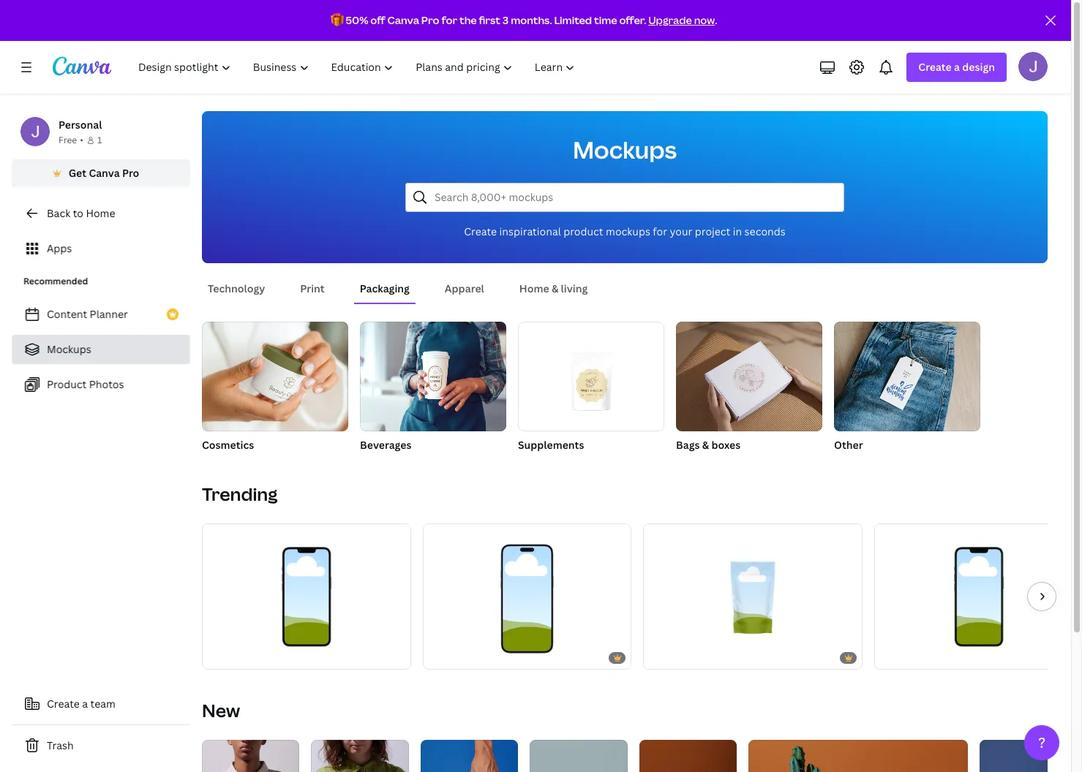 Task type: vqa. For each thing, say whether or not it's contained in the screenshot.
and within the CANVA FOR EDUCATION OVERVIEW FOR SCHOOLS, DISTRICTS, AND SCHOOL SYSTEMS
no



Task type: describe. For each thing, give the bounding box(es) containing it.
apparel button
[[439, 275, 490, 303]]

print
[[300, 282, 325, 296]]

content planner link
[[12, 300, 190, 329]]

mockups inside list
[[47, 342, 91, 356]]

technology button
[[202, 275, 271, 303]]

supplements group
[[518, 322, 664, 454]]

get
[[69, 166, 86, 180]]

limited
[[554, 13, 592, 27]]

packaging button
[[354, 275, 416, 303]]

home inside 'link'
[[86, 206, 115, 220]]

other group
[[834, 322, 981, 454]]

Label search field
[[435, 184, 835, 211]]

content planner
[[47, 307, 128, 321]]

bags & boxes
[[676, 438, 741, 452]]

create a design
[[919, 60, 995, 74]]

personal
[[59, 118, 102, 132]]

.
[[715, 13, 717, 27]]

50%
[[346, 13, 368, 27]]

team
[[90, 697, 116, 711]]

0 vertical spatial mockups
[[573, 134, 677, 165]]

🎁 50% off canva pro for the first 3 months. limited time offer. upgrade now .
[[330, 13, 717, 27]]

upgrade
[[649, 13, 692, 27]]

jacob simon image
[[1019, 52, 1048, 81]]

project
[[695, 225, 731, 239]]

new
[[202, 699, 240, 723]]

product photos
[[47, 378, 124, 392]]

0 vertical spatial for
[[442, 13, 457, 27]]

home inside button
[[519, 282, 549, 296]]

packaging
[[360, 282, 410, 296]]

apps link
[[12, 234, 190, 263]]

in
[[733, 225, 742, 239]]

cosmetics
[[202, 438, 254, 452]]

bags & boxes group
[[676, 322, 823, 454]]

home & living
[[519, 282, 588, 296]]

create for create a design
[[919, 60, 952, 74]]

create a team
[[47, 697, 116, 711]]

product photos link
[[12, 370, 190, 400]]

free
[[59, 134, 77, 146]]

1 horizontal spatial pro
[[421, 13, 439, 27]]

🎁
[[330, 13, 344, 27]]

•
[[80, 134, 83, 146]]

content
[[47, 307, 87, 321]]

create inspirational product mockups for your project in seconds
[[464, 225, 786, 239]]

mockups link
[[12, 335, 190, 364]]

& for living
[[552, 282, 559, 296]]

photos
[[89, 378, 124, 392]]

the
[[460, 13, 477, 27]]

your
[[670, 225, 693, 239]]

back
[[47, 206, 70, 220]]

product
[[47, 378, 87, 392]]

trash link
[[12, 732, 190, 761]]

print button
[[294, 275, 331, 303]]

living
[[561, 282, 588, 296]]

inspirational
[[500, 225, 561, 239]]

now
[[694, 13, 715, 27]]



Task type: locate. For each thing, give the bounding box(es) containing it.
3
[[503, 13, 509, 27]]

mockups
[[573, 134, 677, 165], [47, 342, 91, 356]]

1 vertical spatial pro
[[122, 166, 139, 180]]

0 vertical spatial create
[[919, 60, 952, 74]]

1 horizontal spatial home
[[519, 282, 549, 296]]

home left living
[[519, 282, 549, 296]]

for
[[442, 13, 457, 27], [653, 225, 667, 239]]

recommended
[[23, 275, 88, 288]]

1 vertical spatial home
[[519, 282, 549, 296]]

1 vertical spatial a
[[82, 697, 88, 711]]

pro
[[421, 13, 439, 27], [122, 166, 139, 180]]

product
[[564, 225, 603, 239]]

create left team
[[47, 697, 80, 711]]

get canva pro
[[69, 166, 139, 180]]

beverages
[[360, 438, 412, 452]]

mockups up label search box
[[573, 134, 677, 165]]

list
[[12, 300, 190, 400]]

create for create inspirational product mockups for your project in seconds
[[464, 225, 497, 239]]

0 horizontal spatial home
[[86, 206, 115, 220]]

1 vertical spatial for
[[653, 225, 667, 239]]

0 horizontal spatial create
[[47, 697, 80, 711]]

off
[[370, 13, 385, 27]]

create inside button
[[47, 697, 80, 711]]

a for team
[[82, 697, 88, 711]]

&
[[552, 282, 559, 296], [702, 438, 709, 452]]

0 horizontal spatial pro
[[122, 166, 139, 180]]

mockups
[[606, 225, 650, 239]]

1 horizontal spatial a
[[954, 60, 960, 74]]

2 vertical spatial create
[[47, 697, 80, 711]]

for left your
[[653, 225, 667, 239]]

0 vertical spatial pro
[[421, 13, 439, 27]]

first
[[479, 13, 501, 27]]

apps
[[47, 242, 72, 255]]

create left inspirational
[[464, 225, 497, 239]]

a left team
[[82, 697, 88, 711]]

& inside group
[[702, 438, 709, 452]]

2 horizontal spatial create
[[919, 60, 952, 74]]

0 horizontal spatial for
[[442, 13, 457, 27]]

upgrade now button
[[649, 13, 715, 27]]

free •
[[59, 134, 83, 146]]

bags
[[676, 438, 700, 452]]

a for design
[[954, 60, 960, 74]]

& left living
[[552, 282, 559, 296]]

& for boxes
[[702, 438, 709, 452]]

create for create a team
[[47, 697, 80, 711]]

0 vertical spatial a
[[954, 60, 960, 74]]

get canva pro button
[[12, 160, 190, 187]]

1 horizontal spatial &
[[702, 438, 709, 452]]

create a team button
[[12, 690, 190, 719]]

pro inside button
[[122, 166, 139, 180]]

cosmetics group
[[202, 322, 348, 454]]

offer.
[[619, 13, 646, 27]]

1 horizontal spatial mockups
[[573, 134, 677, 165]]

technology
[[208, 282, 265, 296]]

trash
[[47, 739, 74, 753]]

back to home link
[[12, 199, 190, 228]]

0 horizontal spatial mockups
[[47, 342, 91, 356]]

1 vertical spatial &
[[702, 438, 709, 452]]

a inside create a team button
[[82, 697, 88, 711]]

top level navigation element
[[129, 53, 588, 82]]

create left "design"
[[919, 60, 952, 74]]

group
[[202, 322, 348, 432], [360, 322, 506, 432], [518, 322, 664, 432], [676, 322, 823, 432], [834, 322, 981, 432], [202, 524, 411, 670], [423, 524, 632, 670], [644, 524, 863, 670], [875, 524, 1082, 670]]

months.
[[511, 13, 552, 27]]

canva right off
[[388, 13, 419, 27]]

1 vertical spatial canva
[[89, 166, 120, 180]]

0 horizontal spatial &
[[552, 282, 559, 296]]

list containing content planner
[[12, 300, 190, 400]]

home
[[86, 206, 115, 220], [519, 282, 549, 296]]

design
[[963, 60, 995, 74]]

1
[[97, 134, 102, 146]]

canva inside button
[[89, 166, 120, 180]]

boxes
[[712, 438, 741, 452]]

0 horizontal spatial canva
[[89, 166, 120, 180]]

1 horizontal spatial for
[[653, 225, 667, 239]]

for left the
[[442, 13, 457, 27]]

back to home
[[47, 206, 115, 220]]

0 vertical spatial canva
[[388, 13, 419, 27]]

create inside 'dropdown button'
[[919, 60, 952, 74]]

pro left the
[[421, 13, 439, 27]]

create
[[919, 60, 952, 74], [464, 225, 497, 239], [47, 697, 80, 711]]

& inside button
[[552, 282, 559, 296]]

to
[[73, 206, 83, 220]]

a
[[954, 60, 960, 74], [82, 697, 88, 711]]

1 horizontal spatial canva
[[388, 13, 419, 27]]

home & living button
[[514, 275, 594, 303]]

1 vertical spatial mockups
[[47, 342, 91, 356]]

1 vertical spatial create
[[464, 225, 497, 239]]

& right the bags
[[702, 438, 709, 452]]

a left "design"
[[954, 60, 960, 74]]

trending
[[202, 482, 278, 506]]

0 horizontal spatial a
[[82, 697, 88, 711]]

a inside create a design 'dropdown button'
[[954, 60, 960, 74]]

supplements
[[518, 438, 584, 452]]

seconds
[[745, 225, 786, 239]]

mockups down content at the left top
[[47, 342, 91, 356]]

pro up the back to home 'link'
[[122, 166, 139, 180]]

canva
[[388, 13, 419, 27], [89, 166, 120, 180]]

planner
[[90, 307, 128, 321]]

apparel
[[445, 282, 484, 296]]

canva right the get
[[89, 166, 120, 180]]

0 vertical spatial home
[[86, 206, 115, 220]]

beverages group
[[360, 322, 506, 454]]

0 vertical spatial &
[[552, 282, 559, 296]]

home right to
[[86, 206, 115, 220]]

other
[[834, 438, 863, 452]]

create a design button
[[907, 53, 1007, 82]]

1 horizontal spatial create
[[464, 225, 497, 239]]

time
[[594, 13, 617, 27]]



